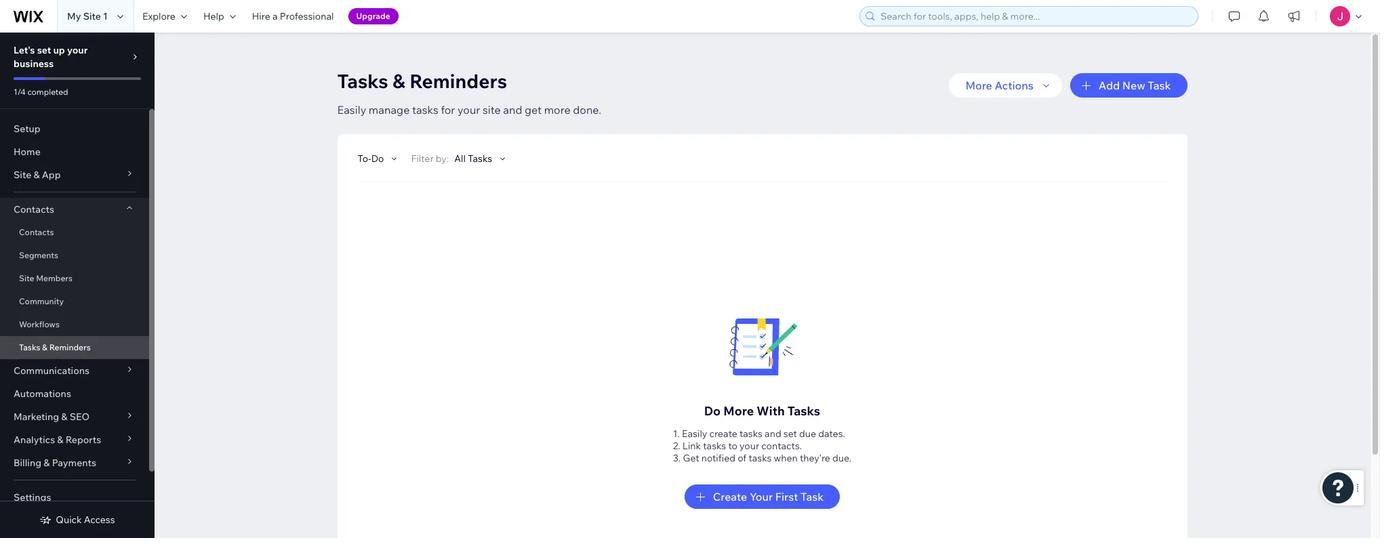 Task type: vqa. For each thing, say whether or not it's contained in the screenshot.
the right Ads
no



Task type: locate. For each thing, give the bounding box(es) containing it.
&
[[393, 69, 405, 93], [33, 169, 40, 181], [42, 342, 47, 353], [61, 411, 67, 423], [57, 434, 63, 446], [44, 457, 50, 469]]

your
[[67, 44, 88, 56], [458, 103, 480, 117], [740, 440, 759, 452]]

filter
[[411, 153, 434, 165]]

site for site members
[[19, 273, 34, 283]]

sidebar element
[[0, 33, 155, 538]]

site
[[483, 103, 501, 117]]

tasks
[[412, 103, 439, 117], [740, 428, 763, 440], [703, 440, 726, 452], [749, 452, 772, 464]]

1 horizontal spatial and
[[765, 428, 782, 440]]

tasks down workflows
[[19, 342, 40, 353]]

site & app button
[[0, 163, 149, 186]]

site & app
[[14, 169, 61, 181]]

tasks up due on the bottom of the page
[[788, 403, 820, 419]]

professional
[[280, 10, 334, 22]]

& inside popup button
[[61, 411, 67, 423]]

create your first task button
[[685, 485, 840, 509]]

communications button
[[0, 359, 149, 382]]

analytics & reports
[[14, 434, 101, 446]]

& left the seo
[[61, 411, 67, 423]]

do
[[371, 153, 384, 165], [704, 403, 721, 419]]

0 vertical spatial and
[[503, 103, 522, 117]]

hire
[[252, 10, 270, 22]]

reminders up for
[[410, 69, 507, 93]]

1.
[[673, 428, 680, 440]]

your inside let's set up your business
[[67, 44, 88, 56]]

contacts down site & app
[[14, 203, 54, 216]]

site left 1
[[83, 10, 101, 22]]

1 horizontal spatial do
[[704, 403, 721, 419]]

0 horizontal spatial more
[[724, 403, 754, 419]]

1 vertical spatial contacts
[[19, 227, 54, 237]]

of
[[738, 452, 747, 464]]

contacts link
[[0, 221, 149, 244]]

1 horizontal spatial your
[[458, 103, 480, 117]]

marketing
[[14, 411, 59, 423]]

contacts
[[14, 203, 54, 216], [19, 227, 54, 237]]

your right to
[[740, 440, 759, 452]]

0 horizontal spatial task
[[801, 490, 824, 504]]

easily
[[337, 103, 366, 117], [682, 428, 707, 440]]

get
[[683, 452, 699, 464]]

easily left manage
[[337, 103, 366, 117]]

home link
[[0, 140, 149, 163]]

& left reports
[[57, 434, 63, 446]]

marketing & seo button
[[0, 405, 149, 428]]

1 horizontal spatial more
[[966, 79, 992, 92]]

& inside popup button
[[57, 434, 63, 446]]

2 horizontal spatial your
[[740, 440, 759, 452]]

0 vertical spatial more
[[966, 79, 992, 92]]

1 vertical spatial task
[[801, 490, 824, 504]]

more up the create
[[724, 403, 754, 419]]

tasks inside sidebar element
[[19, 342, 40, 353]]

task
[[1148, 79, 1171, 92], [801, 490, 824, 504]]

1 vertical spatial tasks & reminders
[[19, 342, 91, 353]]

& for analytics & reports popup button
[[57, 434, 63, 446]]

tasks & reminders up for
[[337, 69, 507, 93]]

0 horizontal spatial and
[[503, 103, 522, 117]]

0 horizontal spatial reminders
[[49, 342, 91, 353]]

quick
[[56, 514, 82, 526]]

easily right 1.
[[682, 428, 707, 440]]

contacts button
[[0, 198, 149, 221]]

set inside the 1. easily create tasks and set due dates. 2. link tasks to your contacts. 3. get notified of tasks when they're due.
[[784, 428, 797, 440]]

billing
[[14, 457, 41, 469]]

business
[[14, 58, 54, 70]]

they're
[[800, 452, 830, 464]]

create your first task
[[713, 490, 824, 504]]

set left due on the bottom of the page
[[784, 428, 797, 440]]

to-do
[[358, 153, 384, 165]]

tasks
[[337, 69, 388, 93], [468, 153, 492, 165], [19, 342, 40, 353], [788, 403, 820, 419]]

community
[[19, 296, 64, 306]]

billing & payments
[[14, 457, 96, 469]]

and down with at the right bottom
[[765, 428, 782, 440]]

set inside let's set up your business
[[37, 44, 51, 56]]

0 vertical spatial task
[[1148, 79, 1171, 92]]

reminders down workflows link at the left of the page
[[49, 342, 91, 353]]

tasks & reminders
[[337, 69, 507, 93], [19, 342, 91, 353]]

0 vertical spatial set
[[37, 44, 51, 56]]

2 vertical spatial site
[[19, 273, 34, 283]]

& right billing
[[44, 457, 50, 469]]

automations link
[[0, 382, 149, 405]]

contacts inside dropdown button
[[14, 203, 54, 216]]

0 vertical spatial reminders
[[410, 69, 507, 93]]

1/4
[[14, 87, 26, 97]]

1 vertical spatial set
[[784, 428, 797, 440]]

site inside dropdown button
[[14, 169, 31, 181]]

reminders
[[410, 69, 507, 93], [49, 342, 91, 353]]

to
[[728, 440, 738, 452]]

to-
[[358, 153, 371, 165]]

set left the up
[[37, 44, 51, 56]]

your right the up
[[67, 44, 88, 56]]

0 vertical spatial tasks & reminders
[[337, 69, 507, 93]]

site members link
[[0, 267, 149, 290]]

and inside the 1. easily create tasks and set due dates. 2. link tasks to your contacts. 3. get notified of tasks when they're due.
[[765, 428, 782, 440]]

dates.
[[818, 428, 845, 440]]

task right first
[[801, 490, 824, 504]]

Search for tools, apps, help & more... field
[[877, 7, 1194, 26]]

& down workflows
[[42, 342, 47, 353]]

and
[[503, 103, 522, 117], [765, 428, 782, 440]]

link
[[683, 440, 701, 452]]

and left get
[[503, 103, 522, 117]]

create
[[713, 490, 747, 504]]

1 horizontal spatial easily
[[682, 428, 707, 440]]

communications
[[14, 365, 90, 377]]

0 horizontal spatial do
[[371, 153, 384, 165]]

more inside button
[[966, 79, 992, 92]]

& left app on the left top of page
[[33, 169, 40, 181]]

analytics
[[14, 434, 55, 446]]

1 horizontal spatial set
[[784, 428, 797, 440]]

& up manage
[[393, 69, 405, 93]]

2.
[[673, 440, 681, 452]]

tasks & reminders up "communications"
[[19, 342, 91, 353]]

1 vertical spatial do
[[704, 403, 721, 419]]

0 vertical spatial your
[[67, 44, 88, 56]]

site down home
[[14, 169, 31, 181]]

your right for
[[458, 103, 480, 117]]

more left actions
[[966, 79, 992, 92]]

1 horizontal spatial task
[[1148, 79, 1171, 92]]

my
[[67, 10, 81, 22]]

contacts up segments
[[19, 227, 54, 237]]

0 vertical spatial easily
[[337, 103, 366, 117]]

0 vertical spatial contacts
[[14, 203, 54, 216]]

community link
[[0, 290, 149, 313]]

site members
[[19, 273, 73, 283]]

contacts for contacts link
[[19, 227, 54, 237]]

do up the create
[[704, 403, 721, 419]]

let's set up your business
[[14, 44, 88, 70]]

set
[[37, 44, 51, 56], [784, 428, 797, 440]]

with
[[757, 403, 785, 419]]

1 vertical spatial and
[[765, 428, 782, 440]]

first
[[775, 490, 798, 504]]

site down segments
[[19, 273, 34, 283]]

to-do button
[[358, 153, 400, 165]]

do left filter
[[371, 153, 384, 165]]

do more with tasks
[[704, 403, 820, 419]]

task right new
[[1148, 79, 1171, 92]]

task inside button
[[801, 490, 824, 504]]

0 horizontal spatial set
[[37, 44, 51, 56]]

app
[[42, 169, 61, 181]]

2 vertical spatial your
[[740, 440, 759, 452]]

0 horizontal spatial tasks & reminders
[[19, 342, 91, 353]]

0 horizontal spatial your
[[67, 44, 88, 56]]

1 vertical spatial easily
[[682, 428, 707, 440]]

1 vertical spatial reminders
[[49, 342, 91, 353]]

1 vertical spatial site
[[14, 169, 31, 181]]

access
[[84, 514, 115, 526]]



Task type: describe. For each thing, give the bounding box(es) containing it.
& for tasks & reminders link
[[42, 342, 47, 353]]

0 horizontal spatial easily
[[337, 103, 366, 117]]

& for billing & payments dropdown button
[[44, 457, 50, 469]]

contacts for contacts dropdown button
[[14, 203, 54, 216]]

reports
[[66, 434, 101, 446]]

tasks right all
[[468, 153, 492, 165]]

1 vertical spatial more
[[724, 403, 754, 419]]

0 vertical spatial site
[[83, 10, 101, 22]]

quick access
[[56, 514, 115, 526]]

new
[[1123, 79, 1146, 92]]

1. easily create tasks and set due dates. 2. link tasks to your contacts. 3. get notified of tasks when they're due.
[[673, 428, 852, 464]]

& for marketing & seo popup button
[[61, 411, 67, 423]]

settings link
[[0, 486, 149, 509]]

all tasks
[[454, 153, 492, 165]]

settings
[[14, 492, 51, 504]]

tasks & reminders inside sidebar element
[[19, 342, 91, 353]]

1/4 completed
[[14, 87, 68, 97]]

all tasks button
[[454, 153, 509, 165]]

automations
[[14, 388, 71, 400]]

a
[[273, 10, 278, 22]]

hire a professional
[[252, 10, 334, 22]]

easily inside the 1. easily create tasks and set due dates. 2. link tasks to your contacts. 3. get notified of tasks when they're due.
[[682, 428, 707, 440]]

segments link
[[0, 244, 149, 267]]

contacts.
[[762, 440, 802, 452]]

& for site & app dropdown button
[[33, 169, 40, 181]]

segments
[[19, 250, 58, 260]]

for
[[441, 103, 455, 117]]

setup
[[14, 123, 41, 135]]

add new task button
[[1070, 73, 1187, 98]]

1
[[103, 10, 108, 22]]

notified
[[701, 452, 736, 464]]

more
[[544, 103, 571, 117]]

create
[[710, 428, 738, 440]]

tasks & reminders link
[[0, 336, 149, 359]]

0 vertical spatial do
[[371, 153, 384, 165]]

1 horizontal spatial reminders
[[410, 69, 507, 93]]

site for site & app
[[14, 169, 31, 181]]

due
[[799, 428, 816, 440]]

payments
[[52, 457, 96, 469]]

home
[[14, 146, 41, 158]]

members
[[36, 273, 73, 283]]

tasks left to
[[703, 440, 726, 452]]

tasks right to
[[740, 428, 763, 440]]

easily manage tasks for your site and get more done.
[[337, 103, 601, 117]]

my site 1
[[67, 10, 108, 22]]

more actions button
[[949, 73, 1062, 98]]

done.
[[573, 103, 601, 117]]

by:
[[436, 153, 449, 165]]

due.
[[833, 452, 852, 464]]

marketing & seo
[[14, 411, 90, 423]]

workflows
[[19, 319, 60, 330]]

seo
[[70, 411, 90, 423]]

1 horizontal spatial tasks & reminders
[[337, 69, 507, 93]]

task inside button
[[1148, 79, 1171, 92]]

manage
[[369, 103, 410, 117]]

explore
[[142, 10, 176, 22]]

setup link
[[0, 117, 149, 140]]

when
[[774, 452, 798, 464]]

get
[[525, 103, 542, 117]]

upgrade button
[[348, 8, 398, 24]]

more actions
[[966, 79, 1034, 92]]

analytics & reports button
[[0, 428, 149, 452]]

your inside the 1. easily create tasks and set due dates. 2. link tasks to your contacts. 3. get notified of tasks when they're due.
[[740, 440, 759, 452]]

all
[[454, 153, 466, 165]]

quick access button
[[40, 514, 115, 526]]

let's
[[14, 44, 35, 56]]

3.
[[673, 452, 681, 464]]

billing & payments button
[[0, 452, 149, 475]]

tasks left for
[[412, 103, 439, 117]]

add
[[1099, 79, 1120, 92]]

upgrade
[[356, 11, 390, 21]]

add new task
[[1099, 79, 1171, 92]]

your
[[750, 490, 773, 504]]

reminders inside tasks & reminders link
[[49, 342, 91, 353]]

help button
[[195, 0, 244, 33]]

completed
[[27, 87, 68, 97]]

hire a professional link
[[244, 0, 342, 33]]

1 vertical spatial your
[[458, 103, 480, 117]]

actions
[[995, 79, 1034, 92]]

tasks right of
[[749, 452, 772, 464]]

up
[[53, 44, 65, 56]]

help
[[203, 10, 224, 22]]

tasks up manage
[[337, 69, 388, 93]]



